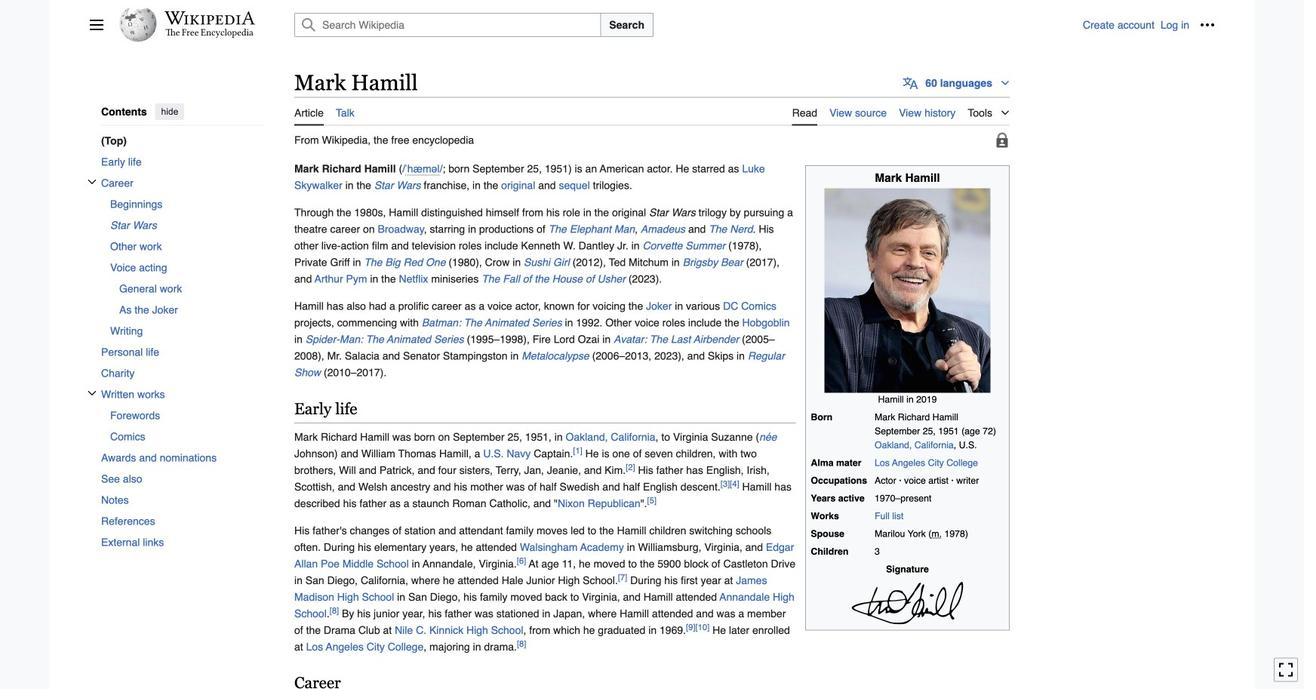 Task type: describe. For each thing, give the bounding box(es) containing it.
wikipedia image
[[165, 11, 255, 25]]

x small image
[[88, 388, 97, 397]]

fullscreen image
[[1279, 662, 1294, 677]]

language progressive image
[[903, 75, 918, 90]]

page semi-protected image
[[995, 132, 1010, 148]]

x small image
[[88, 177, 97, 186]]



Task type: vqa. For each thing, say whether or not it's contained in the screenshot.
Search Wikipedia search box
yes



Task type: locate. For each thing, give the bounding box(es) containing it.
the free encyclopedia image
[[166, 29, 254, 38]]

Search Wikipedia search field
[[294, 13, 601, 37]]

menu image
[[89, 17, 104, 32]]

personal tools navigation
[[1083, 13, 1220, 37]]

None search field
[[276, 13, 1083, 37]]

ellipsis image
[[1200, 17, 1215, 32]]

main content
[[288, 68, 1215, 689]]



